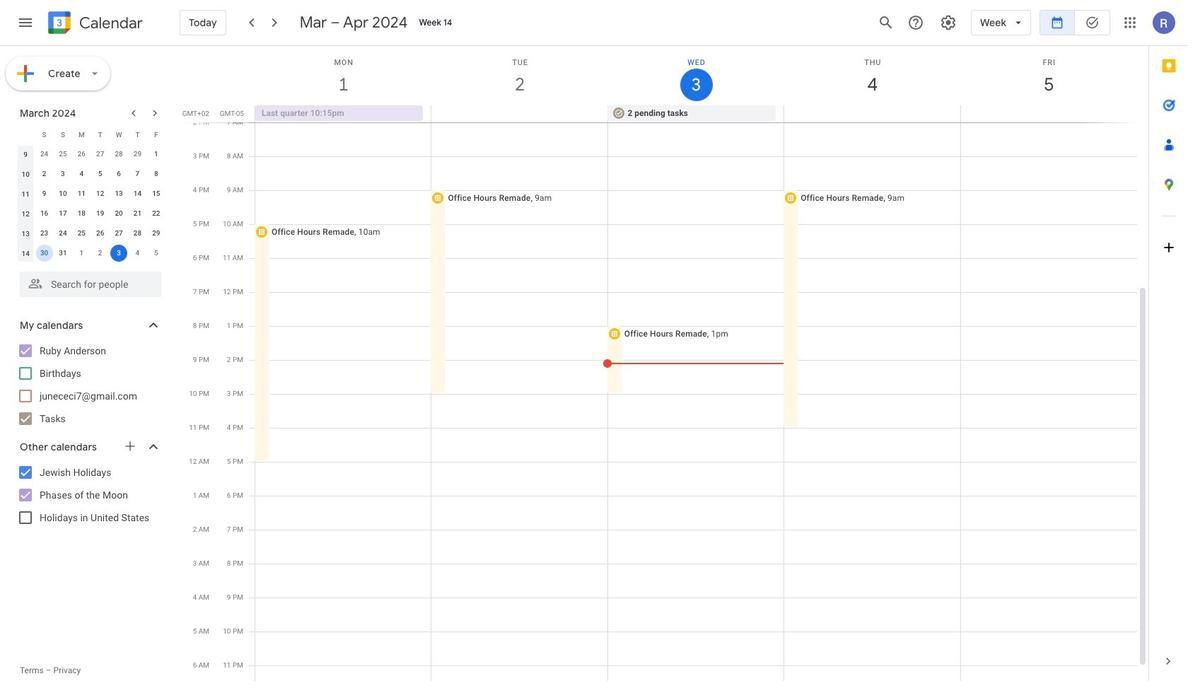 Task type: describe. For each thing, give the bounding box(es) containing it.
april 3, today element
[[110, 245, 127, 262]]

february 25 element
[[54, 146, 71, 163]]

21 element
[[129, 205, 146, 222]]

march 2024 grid
[[13, 125, 166, 263]]

11 element
[[73, 185, 90, 202]]

6 element
[[110, 166, 127, 183]]

27 element
[[110, 225, 127, 242]]

february 26 element
[[73, 146, 90, 163]]

7 element
[[129, 166, 146, 183]]

5 element
[[92, 166, 109, 183]]

Search for people text field
[[28, 272, 153, 297]]

column header inside march 2024 grid
[[16, 125, 35, 144]]

22 element
[[148, 205, 165, 222]]

25 element
[[73, 225, 90, 242]]

april 5 element
[[148, 245, 165, 262]]

31 element
[[54, 245, 71, 262]]

my calendars list
[[3, 340, 176, 430]]

15 element
[[148, 185, 165, 202]]

february 27 element
[[92, 146, 109, 163]]

10 element
[[54, 185, 71, 202]]

february 29 element
[[129, 146, 146, 163]]

settings menu image
[[941, 14, 958, 31]]

9 element
[[36, 185, 53, 202]]

main drawer image
[[17, 14, 34, 31]]

4 element
[[73, 166, 90, 183]]

heading inside calendar element
[[76, 15, 143, 31]]

13 element
[[110, 185, 127, 202]]

add other calendars image
[[123, 439, 137, 454]]

february 24 element
[[36, 146, 53, 163]]

other calendars list
[[3, 461, 176, 529]]



Task type: locate. For each thing, give the bounding box(es) containing it.
april 4 element
[[129, 245, 146, 262]]

18 element
[[73, 205, 90, 222]]

row
[[249, 105, 1149, 122], [16, 125, 166, 144], [16, 144, 166, 164], [16, 164, 166, 184], [16, 184, 166, 204], [16, 204, 166, 224], [16, 224, 166, 243], [16, 243, 166, 263]]

30 element
[[36, 245, 53, 262]]

tab list
[[1150, 46, 1189, 642]]

calendar element
[[45, 8, 143, 40]]

row group inside march 2024 grid
[[16, 144, 166, 263]]

19 element
[[92, 205, 109, 222]]

28 element
[[129, 225, 146, 242]]

12 element
[[92, 185, 109, 202]]

20 element
[[110, 205, 127, 222]]

column header
[[16, 125, 35, 144]]

february 28 element
[[110, 146, 127, 163]]

8 element
[[148, 166, 165, 183]]

april 2 element
[[92, 245, 109, 262]]

24 element
[[54, 225, 71, 242]]

29 element
[[148, 225, 165, 242]]

14 element
[[129, 185, 146, 202]]

april 1 element
[[73, 245, 90, 262]]

row group
[[16, 144, 166, 263]]

None search field
[[0, 266, 176, 297]]

cell
[[432, 105, 608, 122], [785, 105, 961, 122], [961, 105, 1137, 122], [35, 243, 54, 263], [110, 243, 128, 263]]

17 element
[[54, 205, 71, 222]]

23 element
[[36, 225, 53, 242]]

26 element
[[92, 225, 109, 242]]

16 element
[[36, 205, 53, 222]]

grid
[[181, 46, 1149, 682]]

1 element
[[148, 146, 165, 163]]

3 element
[[54, 166, 71, 183]]

heading
[[76, 15, 143, 31]]

2 element
[[36, 166, 53, 183]]



Task type: vqa. For each thing, say whether or not it's contained in the screenshot.
29 element
yes



